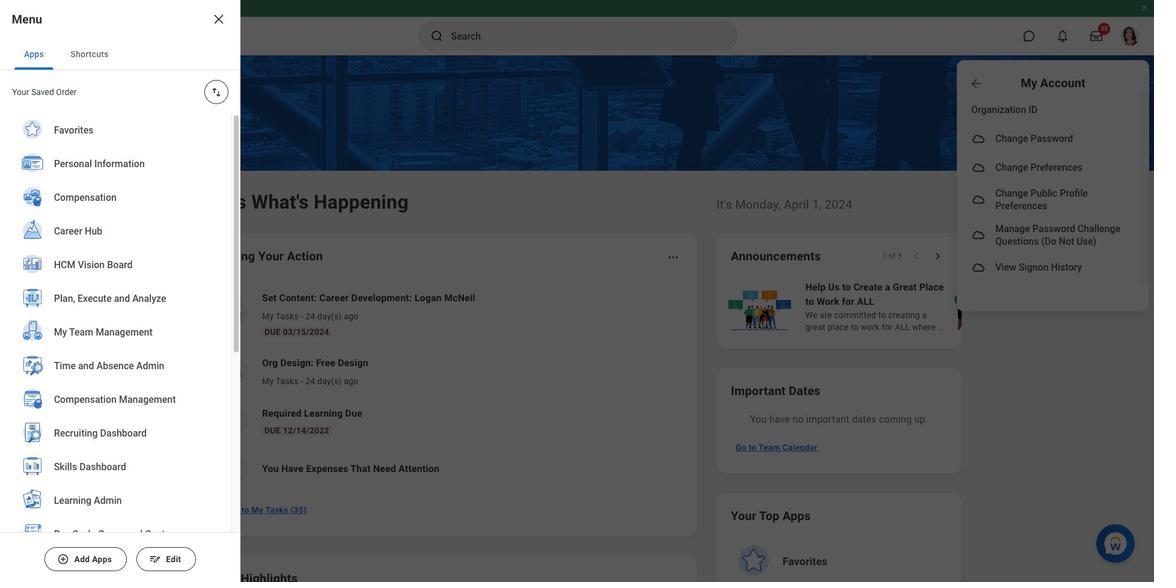 Task type: locate. For each thing, give the bounding box(es) containing it.
5 avatar image from the top
[[972, 260, 986, 275]]

1 avatar image from the top
[[972, 132, 986, 146]]

status
[[883, 251, 902, 261]]

1 menu item from the top
[[958, 125, 1141, 153]]

menu
[[958, 92, 1150, 286]]

avatar image for second menu item from the top of the page
[[972, 161, 986, 175]]

list
[[0, 114, 232, 582], [727, 279, 1155, 334], [207, 282, 683, 493]]

avatar image for 3rd menu item from the bottom of the page
[[972, 193, 986, 207]]

chevron right small image
[[932, 250, 944, 262]]

tab list
[[0, 38, 241, 70]]

banner
[[0, 0, 1155, 312]]

book open image
[[224, 412, 242, 430]]

3 avatar image from the top
[[972, 193, 986, 207]]

inbox image
[[224, 305, 242, 323]]

text edit image
[[149, 553, 161, 565]]

avatar image for 1st menu item from the bottom
[[972, 260, 986, 275]]

search image
[[430, 29, 444, 43]]

menu item
[[958, 125, 1141, 153], [958, 153, 1141, 182], [958, 182, 1141, 218], [958, 218, 1141, 253], [958, 253, 1141, 282]]

main content
[[0, 55, 1155, 582]]

list inside global navigation dialog
[[0, 114, 232, 582]]

2 menu item from the top
[[958, 153, 1141, 182]]

2 avatar image from the top
[[972, 161, 986, 175]]

avatar image
[[972, 132, 986, 146], [972, 161, 986, 175], [972, 193, 986, 207], [972, 228, 986, 243], [972, 260, 986, 275]]

plus circle image
[[57, 553, 69, 565]]

4 avatar image from the top
[[972, 228, 986, 243]]



Task type: vqa. For each thing, say whether or not it's contained in the screenshot.
'$196,189' button
no



Task type: describe. For each thing, give the bounding box(es) containing it.
inbox large image
[[1091, 30, 1103, 42]]

sort image
[[211, 86, 223, 98]]

logan mcneil image
[[1121, 26, 1140, 46]]

x image
[[212, 12, 226, 26]]

4 menu item from the top
[[958, 218, 1141, 253]]

back image
[[970, 76, 984, 91]]

close environment banner image
[[1142, 4, 1149, 11]]

dashboard expenses image
[[224, 460, 242, 478]]

global navigation dialog
[[0, 0, 241, 582]]

chevron left small image
[[911, 250, 923, 262]]

3 menu item from the top
[[958, 182, 1141, 218]]

avatar image for 4th menu item
[[972, 228, 986, 243]]

notifications large image
[[1057, 30, 1069, 42]]

inbox image
[[224, 363, 242, 381]]

5 menu item from the top
[[958, 253, 1141, 282]]

avatar image for 1st menu item
[[972, 132, 986, 146]]



